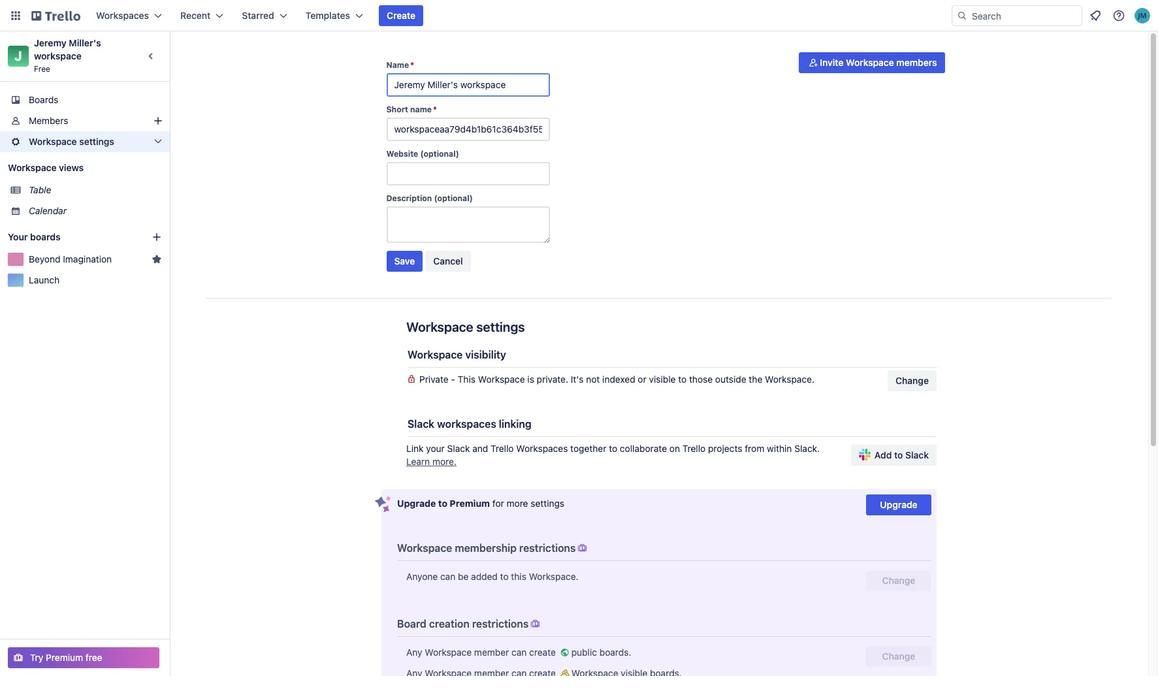 Task type: describe. For each thing, give the bounding box(es) containing it.
open information menu image
[[1113, 9, 1126, 22]]

on
[[670, 443, 680, 454]]

any workspace member can create
[[407, 647, 559, 658]]

change inside change 'link'
[[883, 651, 916, 662]]

workspace up "table"
[[8, 162, 57, 173]]

calendar
[[29, 205, 67, 216]]

is
[[528, 374, 535, 385]]

try premium free button
[[8, 648, 159, 669]]

from
[[745, 443, 765, 454]]

public
[[572, 647, 597, 658]]

or
[[638, 374, 647, 385]]

workspace inside workspace settings popup button
[[29, 136, 77, 147]]

restrictions for workspace membership restrictions
[[520, 542, 576, 554]]

private - this workspace is private. it's not indexed or visible to those outside the workspace.
[[420, 374, 815, 385]]

launch
[[29, 275, 60, 286]]

visibility
[[466, 349, 506, 361]]

invite
[[820, 57, 844, 68]]

0 vertical spatial change
[[896, 375, 929, 386]]

name
[[387, 60, 409, 70]]

workspace settings button
[[0, 131, 170, 152]]

to left this
[[500, 571, 509, 582]]

membership
[[455, 542, 517, 554]]

1 trello from the left
[[491, 443, 514, 454]]

your boards
[[8, 231, 61, 242]]

add
[[875, 450, 892, 461]]

0 notifications image
[[1088, 8, 1104, 24]]

anyone can be added to this workspace.
[[407, 571, 579, 582]]

workspace views
[[8, 162, 84, 173]]

members
[[29, 115, 68, 126]]

your boards with 2 items element
[[8, 229, 132, 245]]

restrictions for board creation restrictions
[[472, 618, 529, 630]]

back to home image
[[31, 5, 80, 26]]

starred icon image
[[152, 254, 162, 265]]

0 horizontal spatial workspace.
[[529, 571, 579, 582]]

invite workspace members
[[820, 57, 938, 68]]

sm image for any workspace member can create
[[559, 667, 572, 676]]

visible
[[649, 374, 676, 385]]

-
[[451, 374, 455, 385]]

boards.
[[600, 647, 632, 658]]

0 horizontal spatial can
[[441, 571, 456, 582]]

workspace settings inside popup button
[[29, 136, 114, 147]]

workspace up anyone
[[397, 542, 453, 554]]

not
[[586, 374, 600, 385]]

upgrade for upgrade to premium for more settings
[[397, 498, 436, 509]]

workspace down creation
[[425, 647, 472, 658]]

workspace membership restrictions
[[397, 542, 576, 554]]

together
[[571, 443, 607, 454]]

beyond imagination link
[[29, 253, 146, 266]]

cancel
[[434, 256, 463, 267]]

added
[[471, 571, 498, 582]]

collaborate
[[620, 443, 667, 454]]

Search field
[[968, 6, 1082, 25]]

be
[[458, 571, 469, 582]]

jeremy miller's workspace free
[[34, 37, 103, 74]]

linking
[[499, 418, 532, 430]]

1 horizontal spatial can
[[512, 647, 527, 658]]

private.
[[537, 374, 569, 385]]

slack workspaces linking
[[408, 418, 532, 430]]

1 vertical spatial settings
[[477, 320, 525, 335]]

starred button
[[234, 5, 295, 26]]

sm image for board creation restrictions
[[529, 618, 542, 631]]

upgrade to premium for more settings
[[397, 498, 565, 509]]

projects
[[709, 443, 743, 454]]

premium inside button
[[46, 652, 83, 663]]

search image
[[958, 10, 968, 21]]

j
[[15, 48, 22, 63]]

recent
[[180, 10, 211, 21]]

name
[[410, 105, 432, 114]]

try premium free
[[30, 652, 102, 663]]

cancel button
[[426, 251, 471, 272]]

more
[[507, 498, 528, 509]]

starred
[[242, 10, 274, 21]]

link
[[407, 443, 424, 454]]

private
[[420, 374, 449, 385]]

it's
[[571, 374, 584, 385]]

learn
[[407, 456, 430, 467]]

boards
[[30, 231, 61, 242]]

save
[[394, 256, 415, 267]]

free
[[86, 652, 102, 663]]

for
[[493, 498, 504, 509]]

add board image
[[152, 232, 162, 242]]

description
[[387, 193, 432, 203]]

members link
[[0, 110, 170, 131]]

save button
[[387, 251, 423, 272]]

name *
[[387, 60, 414, 70]]

workspace up workspace visibility
[[407, 320, 474, 335]]

add to slack link
[[852, 445, 937, 466]]

board creation restrictions
[[397, 618, 529, 630]]

invite workspace members button
[[800, 52, 945, 73]]

slack for link
[[447, 443, 470, 454]]

1 horizontal spatial *
[[433, 105, 437, 114]]

recent button
[[173, 5, 232, 26]]



Task type: locate. For each thing, give the bounding box(es) containing it.
boards link
[[0, 90, 170, 110]]

link your slack and trello workspaces together to collaborate on trello projects from within slack. learn more.
[[407, 443, 820, 467]]

0 horizontal spatial workspace settings
[[29, 136, 114, 147]]

1 horizontal spatial workspace settings
[[407, 320, 525, 335]]

slack right add
[[906, 450, 929, 461]]

miller's
[[69, 37, 101, 48]]

upgrade
[[397, 498, 436, 509], [881, 499, 918, 510]]

workspace. right this
[[529, 571, 579, 582]]

1 horizontal spatial sm image
[[559, 667, 572, 676]]

0 horizontal spatial trello
[[491, 443, 514, 454]]

workspace
[[846, 57, 895, 68], [29, 136, 77, 147], [8, 162, 57, 173], [407, 320, 474, 335], [408, 349, 463, 361], [478, 374, 525, 385], [397, 542, 453, 554], [425, 647, 472, 658]]

public boards.
[[572, 647, 632, 658]]

primary element
[[0, 0, 1159, 31]]

*
[[411, 60, 414, 70], [433, 105, 437, 114]]

upgrade right the sparkle icon in the left bottom of the page
[[397, 498, 436, 509]]

(optional)
[[421, 149, 459, 159], [434, 193, 473, 203]]

to inside link your slack and trello workspaces together to collaborate on trello projects from within slack. learn more.
[[609, 443, 618, 454]]

0 vertical spatial can
[[441, 571, 456, 582]]

sm image
[[576, 542, 589, 555], [529, 618, 542, 631], [559, 667, 572, 676]]

trello right on
[[683, 443, 706, 454]]

website (optional)
[[387, 149, 459, 159]]

0 vertical spatial *
[[411, 60, 414, 70]]

create
[[530, 647, 556, 658]]

short name *
[[387, 105, 437, 114]]

this
[[511, 571, 527, 582]]

workspaces inside dropdown button
[[96, 10, 149, 21]]

this
[[458, 374, 476, 385]]

slack up link
[[408, 418, 435, 430]]

(optional) for description (optional)
[[434, 193, 473, 203]]

workspaces up miller's
[[96, 10, 149, 21]]

upgrade inside upgrade button
[[881, 499, 918, 510]]

table link
[[29, 184, 162, 197]]

workspaces down the linking
[[517, 443, 568, 454]]

slack
[[408, 418, 435, 430], [447, 443, 470, 454], [906, 450, 929, 461]]

short
[[387, 105, 408, 114]]

j link
[[8, 46, 29, 67]]

(optional) for website (optional)
[[421, 149, 459, 159]]

your
[[426, 443, 445, 454]]

sm image inside 'invite workspace members' button
[[807, 56, 820, 69]]

workspaces
[[437, 418, 497, 430]]

change button
[[888, 371, 937, 392], [867, 571, 932, 592]]

more.
[[433, 456, 457, 467]]

1 vertical spatial workspace settings
[[407, 320, 525, 335]]

slack inside link your slack and trello workspaces together to collaborate on trello projects from within slack. learn more.
[[447, 443, 470, 454]]

outside
[[716, 374, 747, 385]]

add to slack
[[875, 450, 929, 461]]

2 horizontal spatial sm image
[[576, 542, 589, 555]]

1 vertical spatial sm image
[[529, 618, 542, 631]]

workspace down 'members'
[[29, 136, 77, 147]]

calendar link
[[29, 205, 162, 218]]

0 vertical spatial restrictions
[[520, 542, 576, 554]]

1 horizontal spatial settings
[[477, 320, 525, 335]]

workspace right invite
[[846, 57, 895, 68]]

to down more.
[[438, 498, 448, 509]]

the
[[749, 374, 763, 385]]

1 vertical spatial workspace.
[[529, 571, 579, 582]]

boards
[[29, 94, 58, 105]]

premium right try in the bottom left of the page
[[46, 652, 83, 663]]

member
[[474, 647, 509, 658]]

1 horizontal spatial sm image
[[807, 56, 820, 69]]

1 vertical spatial (optional)
[[434, 193, 473, 203]]

settings inside workspace settings popup button
[[79, 136, 114, 147]]

0 horizontal spatial *
[[411, 60, 414, 70]]

workspace down visibility
[[478, 374, 525, 385]]

beyond imagination
[[29, 254, 112, 265]]

0 vertical spatial premium
[[450, 498, 490, 509]]

2 trello from the left
[[683, 443, 706, 454]]

1 vertical spatial change button
[[867, 571, 932, 592]]

to
[[679, 374, 687, 385], [609, 443, 618, 454], [895, 450, 904, 461], [438, 498, 448, 509], [500, 571, 509, 582]]

create button
[[379, 5, 424, 26]]

members
[[897, 57, 938, 68]]

1 vertical spatial *
[[433, 105, 437, 114]]

workspace visibility
[[408, 349, 506, 361]]

table
[[29, 184, 51, 195]]

2 horizontal spatial settings
[[531, 498, 565, 509]]

upgrade for upgrade
[[881, 499, 918, 510]]

organizationdetailform element
[[387, 60, 550, 277]]

restrictions up this
[[520, 542, 576, 554]]

board
[[397, 618, 427, 630]]

to left those in the bottom of the page
[[679, 374, 687, 385]]

workspace
[[34, 50, 82, 61]]

website
[[387, 149, 419, 159]]

1 vertical spatial sm image
[[559, 646, 572, 659]]

try
[[30, 652, 43, 663]]

1 horizontal spatial slack
[[447, 443, 470, 454]]

settings right more
[[531, 498, 565, 509]]

0 vertical spatial settings
[[79, 136, 114, 147]]

jeremy miller's workspace link
[[34, 37, 103, 61]]

1 horizontal spatial workspace.
[[765, 374, 815, 385]]

None text field
[[387, 73, 550, 97], [387, 118, 550, 141], [387, 162, 550, 186], [387, 207, 550, 243], [387, 73, 550, 97], [387, 118, 550, 141], [387, 162, 550, 186], [387, 207, 550, 243]]

restrictions up member
[[472, 618, 529, 630]]

0 vertical spatial change button
[[888, 371, 937, 392]]

workspace settings down members "link"
[[29, 136, 114, 147]]

2 horizontal spatial slack
[[906, 450, 929, 461]]

your
[[8, 231, 28, 242]]

workspaces
[[96, 10, 149, 21], [517, 443, 568, 454]]

jeremy miller (jeremymiller198) image
[[1135, 8, 1151, 24]]

settings down members "link"
[[79, 136, 114, 147]]

those
[[690, 374, 713, 385]]

1 vertical spatial restrictions
[[472, 618, 529, 630]]

creation
[[429, 618, 470, 630]]

anyone
[[407, 571, 438, 582]]

0 horizontal spatial sm image
[[559, 646, 572, 659]]

1 horizontal spatial workspaces
[[517, 443, 568, 454]]

workspaces button
[[88, 5, 170, 26]]

1 horizontal spatial trello
[[683, 443, 706, 454]]

0 horizontal spatial premium
[[46, 652, 83, 663]]

1 vertical spatial premium
[[46, 652, 83, 663]]

beyond
[[29, 254, 60, 265]]

(optional) right "website"
[[421, 149, 459, 159]]

2 vertical spatial sm image
[[559, 667, 572, 676]]

1 vertical spatial can
[[512, 647, 527, 658]]

0 horizontal spatial upgrade
[[397, 498, 436, 509]]

workspaces inside link your slack and trello workspaces together to collaborate on trello projects from within slack. learn more.
[[517, 443, 568, 454]]

0 horizontal spatial settings
[[79, 136, 114, 147]]

jeremy
[[34, 37, 67, 48]]

0 vertical spatial (optional)
[[421, 149, 459, 159]]

imagination
[[63, 254, 112, 265]]

2 vertical spatial change
[[883, 651, 916, 662]]

trello
[[491, 443, 514, 454], [683, 443, 706, 454]]

templates button
[[298, 5, 371, 26]]

learn more. link
[[407, 456, 457, 467]]

0 horizontal spatial sm image
[[529, 618, 542, 631]]

within
[[767, 443, 792, 454]]

change link
[[867, 646, 932, 667]]

workspace.
[[765, 374, 815, 385], [529, 571, 579, 582]]

1 horizontal spatial upgrade
[[881, 499, 918, 510]]

0 vertical spatial workspace settings
[[29, 136, 114, 147]]

0 vertical spatial workspaces
[[96, 10, 149, 21]]

1 horizontal spatial premium
[[450, 498, 490, 509]]

workspace. right the
[[765, 374, 815, 385]]

restrictions
[[520, 542, 576, 554], [472, 618, 529, 630]]

templates
[[306, 10, 350, 21]]

0 horizontal spatial workspaces
[[96, 10, 149, 21]]

slack.
[[795, 443, 820, 454]]

(optional) right 'description'
[[434, 193, 473, 203]]

slack up more.
[[447, 443, 470, 454]]

to right together
[[609, 443, 618, 454]]

trello right and
[[491, 443, 514, 454]]

description (optional)
[[387, 193, 473, 203]]

2 vertical spatial settings
[[531, 498, 565, 509]]

0 vertical spatial sm image
[[807, 56, 820, 69]]

settings up visibility
[[477, 320, 525, 335]]

views
[[59, 162, 84, 173]]

workspace up 'private'
[[408, 349, 463, 361]]

premium left for
[[450, 498, 490, 509]]

sm image for workspace membership restrictions
[[576, 542, 589, 555]]

0 horizontal spatial slack
[[408, 418, 435, 430]]

1 vertical spatial workspaces
[[517, 443, 568, 454]]

indexed
[[603, 374, 636, 385]]

sm image
[[807, 56, 820, 69], [559, 646, 572, 659]]

workspace navigation collapse icon image
[[142, 47, 161, 65]]

slack for add
[[906, 450, 929, 461]]

to right add
[[895, 450, 904, 461]]

upgrade button
[[867, 495, 932, 516]]

can left be
[[441, 571, 456, 582]]

0 vertical spatial sm image
[[576, 542, 589, 555]]

1 vertical spatial change
[[883, 575, 916, 586]]

sparkle image
[[375, 496, 392, 513]]

workspace settings up workspace visibility
[[407, 320, 525, 335]]

0 vertical spatial workspace.
[[765, 374, 815, 385]]

upgrade down add to slack link
[[881, 499, 918, 510]]

create
[[387, 10, 416, 21]]

workspace inside 'invite workspace members' button
[[846, 57, 895, 68]]

can left create
[[512, 647, 527, 658]]

any
[[407, 647, 423, 658]]

switch to… image
[[9, 9, 22, 22]]



Task type: vqa. For each thing, say whether or not it's contained in the screenshot.


